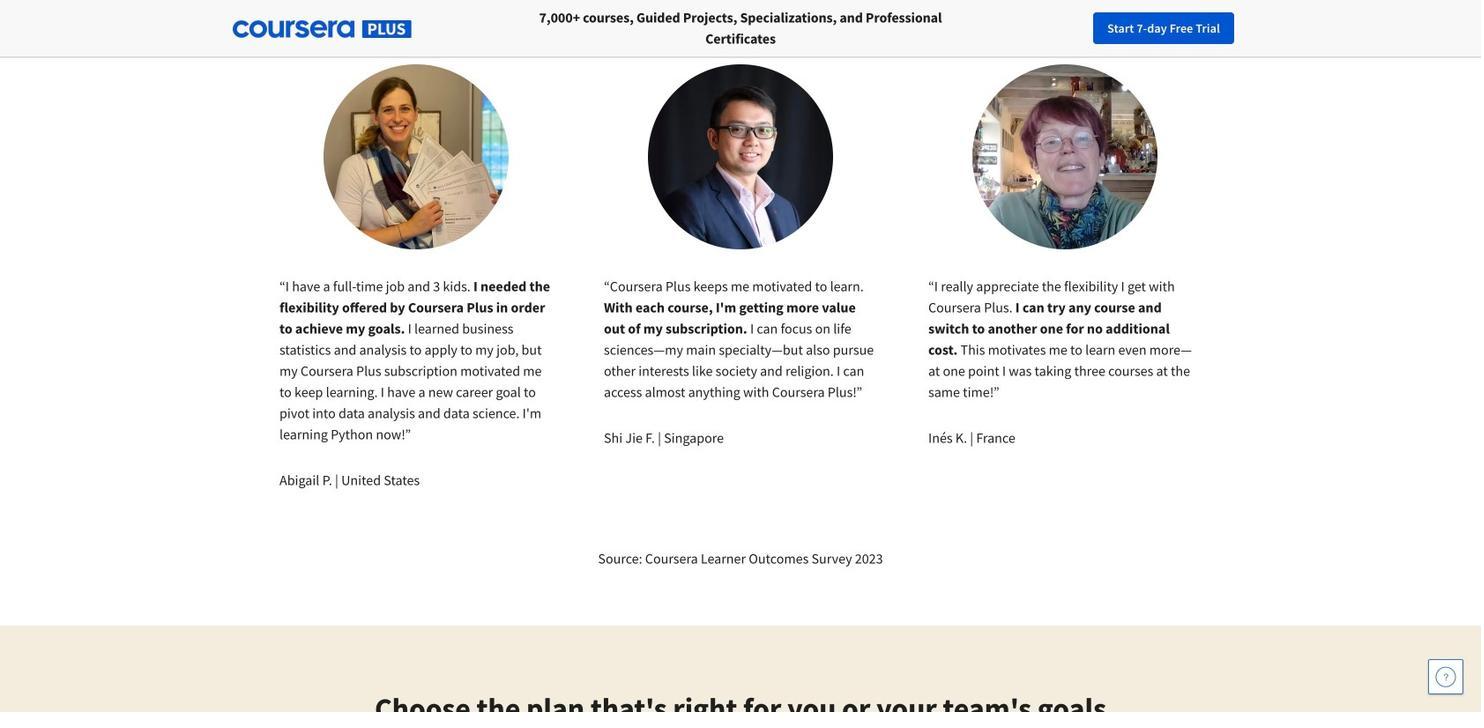 Task type: describe. For each thing, give the bounding box(es) containing it.
learner image abigail p. image
[[324, 64, 509, 250]]

learner image inés k. image
[[973, 64, 1158, 250]]



Task type: locate. For each thing, give the bounding box(es) containing it.
learner image shi jie f. image
[[648, 64, 833, 250]]

None search field
[[243, 11, 666, 46]]

help center image
[[1436, 667, 1457, 688]]

coursera plus image
[[233, 20, 412, 38]]



Task type: vqa. For each thing, say whether or not it's contained in the screenshot.
"content" to the middle
no



